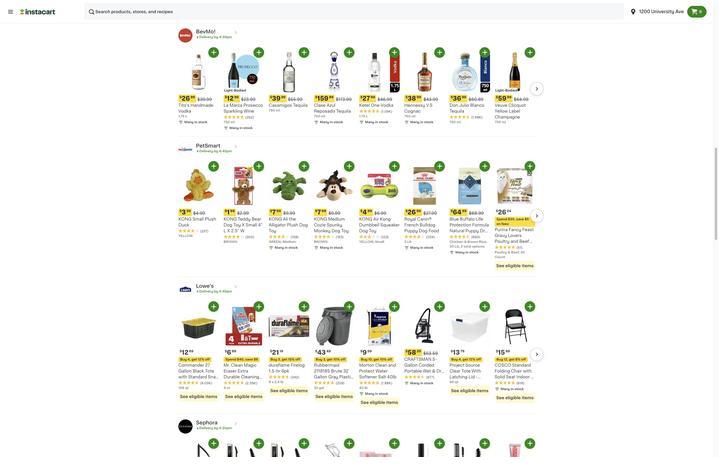 Task type: describe. For each thing, give the bounding box(es) containing it.
$58.29 original price: $63.59 element
[[404, 349, 445, 357]]

stock down (1.88k)
[[379, 392, 388, 396]]

eligible for 13
[[460, 389, 476, 393]]

stock down the handmade
[[198, 120, 207, 124]]

1
[[227, 209, 230, 215]]

kong for 3
[[178, 217, 192, 221]]

$ for $ 27 99
[[360, 96, 362, 99]]

ml down sparkling
[[231, 120, 235, 124]]

$159.99 original price: $173.99 element
[[314, 95, 354, 102]]

$ for $ 15 89
[[496, 350, 498, 353]]

get for 9
[[374, 358, 379, 361]]

get for 43
[[327, 358, 332, 361]]

food inside purina fancy feast gravy lovers poultry and beef gourmet wet cat food
[[495, 251, 505, 255]]

$ 64 99
[[451, 209, 467, 215]]

by for 6
[[214, 290, 218, 293]]

fl
[[229, 1, 231, 4]]

softener
[[359, 375, 377, 379]]

with inside mr. clean magic eraser extra durable cleaning pads with durafoam
[[235, 381, 244, 385]]

49
[[326, 350, 331, 353]]

yellow
[[178, 234, 193, 238]]

stock down (677)
[[424, 382, 433, 385]]

99 for $ 59 99 $64.99 veuve clicquot yellow label champagne 750 ml
[[507, 96, 511, 99]]

protection
[[450, 223, 471, 227]]

32 gal
[[314, 387, 324, 390]]

$ 21 19
[[270, 350, 283, 356]]

squeaker
[[380, 223, 400, 227]]

poultry inside "poultry & beef, 30 count"
[[495, 251, 507, 254]]

1 vertical spatial x
[[227, 229, 230, 233]]

4:30pm for bevmo!
[[219, 36, 232, 39]]

tote inside project source clear tote with latching lid - white
[[461, 369, 471, 373]]

108
[[178, 387, 184, 390]]

1 horizontal spatial vodka
[[381, 103, 393, 107]]

$ 3 59 $4.99 kong small plush duck
[[178, 209, 216, 227]]

$ for $ 7 99
[[270, 209, 272, 213]]

qt for 108 qt
[[185, 387, 189, 390]]

buy 3, get 10% off
[[316, 358, 345, 361]]

get for 13
[[463, 358, 468, 361]]

dog inside kong ali the alligator plush dog toy
[[299, 223, 308, 227]]

96
[[224, 1, 228, 4]]

indoor
[[516, 375, 530, 379]]

air
[[373, 217, 379, 221]]

69
[[189, 350, 193, 353]]

kong inside kong ali the alligator plush dog toy
[[269, 217, 282, 221]]

4, for 13
[[459, 358, 462, 361]]

stock down (158) at the bottom left of the page
[[289, 246, 298, 249]]

wet for fancy
[[514, 245, 522, 249]]

bulldog
[[420, 223, 435, 227]]

750 inside $ 159 99 $173.99 clase azul reposado tequila 750 ml
[[314, 115, 320, 118]]

commander 27 gallon black tote with standard snap lid
[[178, 363, 218, 385]]

$ 26 99 $39.99 tito's handmade vodka 1.75 l
[[178, 95, 213, 118]]

buy 12, get 8% off
[[496, 358, 526, 361]]

9 for 9 oz
[[450, 1, 452, 4]]

6pk
[[281, 369, 289, 373]]

puppy inside royal canin® french bulldog puppy dog food
[[404, 229, 418, 233]]

$ for $ 4 99 $6.99 kong air kong dumbbell squeaker dog toy
[[360, 209, 362, 213]]

snap
[[208, 375, 218, 379]]

bear
[[252, 217, 261, 221]]

la marca prosecco sparkling wine
[[224, 103, 263, 113]]

0 horizontal spatial lb
[[280, 381, 284, 384]]

fancy
[[509, 228, 521, 232]]

portable
[[404, 369, 422, 373]]

tequila inside the don julio blanco tequila
[[450, 109, 464, 113]]

x
[[272, 381, 274, 384]]

stock down (1.09k)
[[379, 120, 388, 124]]

brown for 7
[[314, 240, 328, 244]]

99 for $ 12 99
[[234, 96, 239, 99]]

see for 15
[[496, 396, 504, 400]]

99 for $ 38 99 $43.99 hennessy v.s cognac 750 ml
[[417, 96, 421, 99]]

clean for 9
[[375, 363, 387, 367]]

0 horizontal spatial 9
[[362, 350, 367, 356]]

small inside $ 3 59 $4.99 kong small plush duck
[[193, 217, 204, 221]]

buy for 13
[[451, 358, 458, 361]]

buy 4, get 12% off for 12
[[180, 358, 210, 361]]

see for 6
[[225, 395, 233, 399]]

product group containing 21
[[269, 301, 309, 396]]

small inside the kong teddy bear dog toy x small 4" l x 2.5" w
[[246, 223, 257, 227]]

items for 6
[[251, 395, 263, 399]]

cosco
[[495, 363, 511, 367]]

lowe's
[[196, 284, 214, 288]]

& for 64
[[464, 240, 467, 244]]

3, for 43
[[323, 358, 326, 361]]

with inside rubbermaid 2118185 brute 32 gallon gray plastic trash can with lid
[[335, 381, 345, 385]]

4 inside $ 4 99 $6.99 kong air kong dumbbell squeaker dog toy
[[362, 209, 367, 215]]

89 for 15
[[505, 350, 510, 353]]

chicken inside chicken & brown rice, 30 lb, 3 total options
[[450, 240, 463, 244]]

get for 15
[[509, 358, 515, 361]]

off for 15
[[521, 358, 526, 361]]

poultry inside purina fancy feast gravy lovers poultry and beef gourmet wet cat food
[[495, 239, 510, 244]]

(237)
[[200, 230, 208, 233]]

(302)
[[245, 236, 254, 239]]

toy inside kong ali the alligator plush dog toy
[[269, 229, 276, 233]]

hennessy
[[404, 103, 425, 107]]

ml inside $ 59 99 $64.99 veuve clicquot yellow label champagne 750 ml
[[502, 120, 506, 124]]

tote inside commander 27 gallon black tote with standard snap lid
[[205, 369, 214, 373]]

purina fancy feast gravy lovers poultry and beef gourmet wet cat food
[[495, 228, 534, 255]]

eligible for 6
[[234, 395, 250, 399]]

items for 43
[[341, 395, 353, 399]]

item carousel region for bevmo!
[[170, 47, 543, 134]]

plastic
[[339, 375, 353, 379]]

see eligible items for 43
[[316, 395, 353, 399]]

buy for 21
[[271, 358, 277, 361]]

26 for $ 26 99 $39.99 tito's handmade vodka 1.75 l
[[182, 95, 190, 101]]

product group containing 3
[[178, 161, 219, 239]]

ml inside $ 159 99 $173.99 clase azul reposado tequila 750 ml
[[321, 115, 325, 118]]

see for 9
[[361, 401, 369, 405]]

$ 36 99
[[451, 95, 466, 101]]

$38.99 original price: $43.99 element
[[404, 95, 445, 102]]

- inside cosco standard folding chair with solid seat indoor - black
[[531, 375, 533, 379]]

cleaning
[[241, 375, 259, 379]]

(1.98k)
[[471, 116, 483, 119]]

$ for $ 7 99 $9.99 kong medium cozie spunky monkey dog toy
[[315, 209, 317, 213]]

azul
[[327, 103, 335, 107]]

2 horizontal spatial l
[[366, 115, 368, 118]]

dog inside $ 7 99 $9.99 kong medium cozie spunky monkey dog toy
[[332, 229, 340, 233]]

$40,
[[237, 358, 244, 361]]

light-bodied for 59
[[495, 89, 517, 92]]

clear
[[450, 369, 460, 373]]

159
[[317, 95, 328, 101]]

99 for $ 1 99
[[230, 209, 235, 213]]

spend $40, save $8
[[225, 358, 258, 361]]

30 inside "poultry & beef, 30 count"
[[520, 251, 525, 254]]

$7.99 original price: $9.99 element for kong medium cozie spunky monkey dog toy
[[314, 209, 354, 216]]

product group containing 39
[[269, 47, 309, 113]]

standard inside commander 27 gallon black tote with standard snap lid
[[188, 375, 207, 379]]

eligible for 12
[[189, 395, 204, 399]]

product group containing 1
[[224, 161, 264, 244]]

product group containing 4
[[359, 161, 400, 244]]

items for 21
[[296, 389, 308, 393]]

$46.99
[[377, 97, 392, 101]]

poultry & beef, 30 count
[[495, 251, 525, 259]]

gallon inside the $ 58 29 $63.59 craftsman 5- gallon corded portable wet & dry shop vacuum
[[404, 363, 418, 367]]

chicken inside blue buffalo life protection formula natural puppy dry dog food, chicken and brown rice
[[472, 235, 489, 239]]

wet for 58
[[423, 369, 431, 373]]

eligible for 21
[[279, 389, 295, 393]]

$43.99
[[423, 97, 438, 101]]

see eligible items for 12
[[180, 395, 217, 399]]

standard inside cosco standard folding chair with solid seat indoor - black
[[512, 363, 531, 367]]

26 for $ 26 24
[[498, 209, 506, 215]]

stock down (204)
[[424, 246, 433, 249]]

black inside cosco standard folding chair with solid seat indoor - black
[[495, 381, 506, 385]]

stock down the '(616)'
[[514, 388, 524, 391]]

dog inside royal canin® french bulldog puppy dog food
[[419, 229, 427, 233]]

$ for $ 64 99
[[451, 209, 453, 213]]

eligible for 9
[[370, 401, 385, 405]]

toy inside $ 7 99 $9.99 kong medium cozie spunky monkey dog toy
[[341, 229, 349, 233]]

stock down the v.s
[[424, 120, 433, 124]]

see for 43
[[316, 395, 324, 399]]

brown inside chicken & brown rice, 30 lb, 3 total options
[[468, 240, 478, 244]]

$60.89
[[469, 97, 483, 101]]

$ 58 29 $63.59 craftsman 5- gallon corded portable wet & dry shop vacuum
[[404, 350, 444, 379]]

commander
[[178, 363, 204, 367]]

salt
[[378, 375, 386, 379]]

$ for $ 12 99
[[225, 96, 227, 99]]

30 inside chicken & brown rice, 30 lb, 3 total options
[[450, 245, 454, 248]]

$5
[[525, 218, 529, 221]]

v.s
[[426, 103, 433, 107]]

buy 3, get 15% off
[[271, 358, 300, 361]]

product group containing 6
[[224, 301, 264, 402]]

dry inside the $ 58 29 $63.59 craftsman 5- gallon corded portable wet & dry shop vacuum
[[436, 369, 444, 373]]

items for 26
[[522, 264, 534, 268]]

ml inside casamigos tequila 750 ml
[[276, 109, 280, 112]]

12% for 13
[[469, 358, 475, 361]]

don
[[450, 103, 458, 107]]

96 fl oz
[[224, 1, 236, 4]]

with inside cosco standard folding chair with solid seat indoor - black
[[523, 369, 532, 373]]

15%
[[288, 358, 295, 361]]

750 down don
[[450, 120, 456, 124]]

pads
[[224, 381, 234, 385]]

see eligible items button for 9
[[359, 398, 400, 408]]

89 for 6
[[232, 350, 236, 353]]

4:45pm for 1
[[219, 150, 232, 153]]

product group containing 13
[[450, 301, 490, 396]]

blue buffalo life protection formula natural puppy dry dog food, chicken and brown rice
[[450, 217, 489, 245]]

9 oz
[[450, 1, 456, 4]]

29
[[417, 350, 421, 353]]

kong inside the kong teddy bear dog toy x small 4" l x 2.5" w
[[224, 217, 237, 221]]

(342)
[[290, 376, 299, 379]]

1 vertical spatial 4
[[224, 387, 226, 390]]

1 horizontal spatial x
[[242, 223, 245, 227]]

firelog
[[291, 363, 305, 367]]

4 ct
[[224, 387, 230, 390]]

wine
[[244, 109, 254, 113]]

99 for $ 36 99
[[462, 96, 466, 99]]

toy inside the kong teddy bear dog toy x small 4" l x 2.5" w
[[233, 223, 241, 227]]

2 1.75 from the left
[[359, 115, 365, 118]]

cosco standard folding chair with solid seat indoor - black
[[495, 363, 533, 385]]

1 oz from the left
[[232, 1, 236, 4]]

4 by from the top
[[214, 427, 218, 430]]

gallon inside rubbermaid 2118185 brute 32 gallon gray plastic trash can with lid
[[314, 375, 327, 379]]

750 ml for 36
[[450, 120, 461, 124]]

kong for 4
[[359, 217, 372, 221]]

with inside commander 27 gallon black tote with standard snap lid
[[178, 375, 187, 379]]

$35,
[[508, 218, 515, 221]]

0 horizontal spatial 32
[[314, 387, 318, 390]]

and inside morton clean and protect water softener salt 40lb
[[388, 363, 396, 367]]

rubbermaid 2118185 brute 32 gallon gray plastic trash can with lid
[[314, 363, 353, 385]]

ml down the don julio blanco tequila
[[457, 120, 461, 124]]

product group containing 159
[[314, 47, 354, 125]]

see eligible items for 15
[[496, 396, 534, 400]]

1 vertical spatial lb
[[364, 387, 368, 390]]

(163)
[[336, 236, 344, 239]]

food,
[[459, 235, 471, 239]]

(51)
[[516, 246, 522, 249]]

$ 7 99 $9.99 kong medium cozie spunky monkey dog toy
[[314, 209, 349, 233]]

stock down options
[[469, 251, 479, 254]]

dog inside $ 4 99 $6.99 kong air kong dumbbell squeaker dog toy
[[359, 229, 368, 233]]

lb,
[[455, 245, 460, 248]]

$39.99 original price: $55.99 element
[[269, 95, 309, 102]]

stock left '96'
[[198, 1, 207, 4]]

rice,
[[479, 240, 487, 244]]

99 for $ 159 99 $173.99 clase azul reposado tequila 750 ml
[[329, 96, 333, 99]]

96 fl oz link
[[224, 0, 264, 5]]

cognac
[[404, 109, 421, 113]]

see eligible items button for 12
[[178, 392, 219, 402]]

dog inside the kong teddy bear dog toy x small 4" l x 2.5" w
[[224, 223, 232, 227]]

product group containing 43
[[314, 301, 354, 402]]

$9.99 inside $ 7 99 $9.99 kong medium cozie spunky monkey dog toy
[[328, 211, 340, 215]]

40 for 40 lb
[[359, 387, 364, 390]]

$ for $ 39 99
[[270, 96, 272, 99]]

1 vertical spatial 6
[[269, 381, 271, 384]]

see eligible items for 6
[[225, 395, 263, 399]]

dry inside blue buffalo life protection formula natural puppy dry dog food, chicken and brown rice
[[480, 229, 487, 233]]

$173.99
[[336, 97, 352, 101]]

off for 21
[[295, 358, 300, 361]]

$3.59 original price: $4.99 element
[[178, 209, 219, 216]]

medium inside $ 7 99 $9.99 kong medium cozie spunky monkey dog toy
[[328, 217, 345, 221]]

40lb
[[387, 375, 396, 379]]

product group containing 27
[[359, 47, 400, 125]]

750 down sparkling
[[224, 120, 230, 124]]

ml inside $ 38 99 $43.99 hennessy v.s cognac 750 ml
[[411, 115, 415, 118]]

vodka inside '$ 26 99 $39.99 tito's handmade vodka 1.75 l'
[[178, 109, 191, 113]]

gal
[[319, 387, 324, 390]]

1 vertical spatial medium
[[283, 240, 296, 244]]

stock down $ 159 99 $173.99 clase azul reposado tequila 750 ml
[[334, 120, 343, 124]]

1 horizontal spatial 3
[[404, 240, 406, 244]]

brute
[[331, 369, 342, 373]]

$ for $ 36 99
[[451, 96, 453, 99]]

durable
[[224, 375, 240, 379]]

$ for $ 9 59
[[360, 350, 362, 353]]

750 inside $ 38 99 $43.99 hennessy v.s cognac 750 ml
[[404, 115, 411, 118]]

32 inside rubbermaid 2118185 brute 32 gallon gray plastic trash can with lid
[[343, 369, 348, 373]]

yellow
[[495, 109, 508, 113]]

morton
[[359, 363, 374, 367]]

2 horizontal spatial small
[[375, 240, 384, 244]]

$4.99
[[193, 211, 205, 215]]

oz for 40 oz
[[500, 1, 504, 4]]



Task type: vqa. For each thing, say whether or not it's contained in the screenshot.
the left 59
yes



Task type: locate. For each thing, give the bounding box(es) containing it.
get right the 12,
[[509, 358, 515, 361]]

0 horizontal spatial clean
[[231, 363, 243, 367]]

5 kong from the left
[[359, 217, 372, 221]]

$7.99 original price: $9.99 element
[[269, 209, 309, 216], [314, 209, 354, 216]]

1 4:30pm from the top
[[219, 36, 232, 39]]

$ inside "$ 26 99"
[[406, 209, 408, 213]]

buy
[[180, 358, 187, 361], [271, 358, 277, 361], [316, 358, 322, 361], [361, 358, 367, 361], [451, 358, 458, 361], [496, 358, 503, 361]]

None search field
[[85, 4, 624, 20]]

$ inside $ 39 99
[[270, 96, 272, 99]]

0 horizontal spatial 3
[[182, 209, 186, 215]]

1 vertical spatial dry
[[436, 369, 444, 373]]

beef
[[519, 239, 529, 244]]

2 - from the left
[[531, 375, 533, 379]]

light- up veuve
[[495, 89, 505, 92]]

product group containing 64
[[450, 161, 490, 255]]

99 for $ 4 99 $6.99 kong air kong dumbbell squeaker dog toy
[[367, 209, 372, 213]]

1 $9.99 from the left
[[283, 211, 295, 215]]

instacart logo image
[[20, 8, 55, 15]]

99 inside $ 36 99
[[462, 96, 466, 99]]

light- for 59
[[495, 89, 505, 92]]

by for 1
[[214, 150, 218, 153]]

black down solid
[[495, 381, 506, 385]]

2 12% from the left
[[469, 358, 475, 361]]

see eligible items button down white
[[450, 386, 490, 396]]

0 vertical spatial wet
[[514, 245, 522, 249]]

bodied
[[234, 89, 246, 92], [505, 89, 517, 92]]

$ inside $ 21 19
[[270, 350, 272, 353]]

$12.99 original price: $23.99 element
[[224, 95, 264, 102]]

1 light- from the left
[[224, 89, 234, 92]]

2 4:30pm from the top
[[219, 427, 232, 430]]

2 vertical spatial 59
[[367, 350, 372, 353]]

(123)
[[381, 236, 389, 239]]

blanco
[[470, 103, 484, 107]]

total
[[463, 245, 471, 248]]

1 horizontal spatial 4
[[362, 209, 367, 215]]

kong inside $ 4 99 $6.99 kong air kong dumbbell squeaker dog toy
[[359, 217, 372, 221]]

clean inside mr. clean magic eraser extra durable cleaning pads with durafoam
[[231, 363, 243, 367]]

bodied inside product group
[[505, 89, 517, 92]]

1 vertical spatial 40
[[359, 387, 364, 390]]

99 inside $ 64 99
[[462, 209, 467, 213]]

$ inside $ 7 99
[[270, 209, 272, 213]]

see
[[496, 264, 504, 268], [270, 389, 278, 393], [451, 389, 459, 393], [180, 395, 188, 399], [225, 395, 233, 399], [316, 395, 324, 399], [496, 396, 504, 400], [361, 401, 369, 405]]

1 horizontal spatial 1.75
[[359, 115, 365, 118]]

2 horizontal spatial oz
[[500, 1, 504, 4]]

get up "rubbermaid"
[[327, 358, 332, 361]]

1 4, from the left
[[187, 358, 191, 361]]

99 right '1'
[[230, 209, 235, 213]]

0 horizontal spatial black
[[193, 369, 204, 373]]

l down tito's
[[185, 115, 187, 118]]

2 7 from the left
[[317, 209, 321, 215]]

items down (1.88k)
[[386, 401, 398, 405]]

gravy
[[495, 234, 507, 238]]

1 horizontal spatial 12
[[227, 95, 234, 101]]

1 vertical spatial black
[[495, 381, 506, 385]]

x left 2.5" on the bottom left of the page
[[227, 229, 230, 233]]

stock down the (163)
[[334, 246, 343, 249]]

1 bodied from the left
[[234, 89, 246, 92]]

lid inside commander 27 gallon black tote with standard snap lid
[[178, 381, 185, 385]]

buy for 15
[[496, 358, 503, 361]]

kong up the duck
[[178, 217, 192, 221]]

0 vertical spatial &
[[464, 240, 467, 244]]

2 horizontal spatial gallon
[[404, 363, 418, 367]]

1 horizontal spatial plush
[[287, 223, 298, 227]]

buffalo
[[460, 217, 475, 221]]

yellow,
[[359, 240, 374, 244]]

many
[[184, 1, 194, 4], [184, 120, 194, 124], [320, 120, 329, 124], [365, 120, 374, 124], [410, 120, 420, 124], [229, 126, 239, 130], [275, 246, 284, 249], [320, 246, 329, 249], [410, 246, 420, 249], [455, 251, 465, 254], [410, 382, 420, 385], [501, 388, 510, 391], [365, 392, 374, 396]]

1 horizontal spatial $9.99
[[328, 211, 340, 215]]

2 vertical spatial with
[[235, 381, 244, 385]]

medium
[[328, 217, 345, 221], [283, 240, 296, 244]]

see eligible items button down can
[[314, 392, 354, 402]]

0 horizontal spatial save
[[245, 358, 253, 361]]

40 oz
[[495, 1, 504, 4]]

1 3, from the left
[[278, 358, 281, 361]]

save for 6
[[245, 358, 253, 361]]

1 horizontal spatial with
[[472, 369, 481, 373]]

buy for 9
[[361, 358, 367, 361]]

brown inside blue buffalo life protection formula natural puppy dry dog food, chicken and brown rice
[[458, 241, 471, 245]]

750 down casamigos
[[269, 109, 275, 112]]

89 inside $ 15 89
[[505, 350, 510, 353]]

bodied up the '$59.99 original price: $64.99' element
[[505, 89, 517, 92]]

1 by from the top
[[214, 36, 218, 39]]

7 inside $ 7 99 $9.99 kong medium cozie spunky monkey dog toy
[[317, 209, 321, 215]]

$ for $ 12 69
[[180, 350, 182, 353]]

99 inside $ 38 99 $43.99 hennessy v.s cognac 750 ml
[[417, 96, 421, 99]]

vodka down tito's
[[178, 109, 191, 113]]

see eligible items button for 15
[[495, 393, 535, 403]]

32
[[343, 369, 348, 373], [314, 387, 318, 390]]

9 for 9
[[699, 10, 702, 14]]

2 4, from the left
[[459, 358, 462, 361]]

1 horizontal spatial 27
[[362, 95, 370, 101]]

1 buy 4, get 12% off from the left
[[180, 358, 210, 361]]

27 for $ 27 99
[[362, 95, 370, 101]]

1 horizontal spatial food
[[495, 251, 505, 255]]

& inside "poultry & beef, 30 count"
[[508, 251, 510, 254]]

product group containing 9
[[359, 301, 400, 408]]

1.75 inside '$ 26 99 $39.99 tito's handmade vodka 1.75 l'
[[178, 115, 185, 118]]

on
[[496, 222, 501, 226]]

99 inside $ 12 99
[[234, 96, 239, 99]]

sephora image
[[178, 420, 192, 434]]

$9.99 inside $7.99 original price: $9.99 element
[[283, 211, 295, 215]]

see eligible items button down "poultry & beef, 30 count"
[[495, 261, 535, 271]]

see for 13
[[451, 389, 459, 393]]

99 for $ 7 99 $9.99 kong medium cozie spunky monkey dog toy
[[322, 209, 326, 213]]

$ inside the $ 13 79
[[451, 350, 453, 353]]

2 horizontal spatial 3
[[461, 245, 463, 248]]

26 for $ 26 99
[[408, 209, 416, 215]]

lb
[[407, 240, 411, 244]]

see for 26
[[496, 264, 504, 268]]

off for 13
[[476, 358, 481, 361]]

julio
[[459, 103, 469, 107]]

$ inside $ 4 99 $6.99 kong air kong dumbbell squeaker dog toy
[[360, 209, 362, 213]]

0 vertical spatial poultry
[[495, 239, 510, 244]]

clicquot
[[508, 103, 526, 107]]

99 inside $ 7 99 $9.99 kong medium cozie spunky monkey dog toy
[[322, 209, 326, 213]]

4 kong from the left
[[314, 217, 327, 221]]

30
[[450, 245, 454, 248], [520, 251, 525, 254]]

2 buy 4, get 12% off from the left
[[451, 358, 481, 361]]

product group containing 59
[[495, 47, 535, 125]]

1 delivery by 4:45pm from the top
[[199, 150, 232, 153]]

99 inside $ 59 99 $64.99 veuve clicquot yellow label champagne 750 ml
[[507, 96, 511, 99]]

$23.99
[[241, 97, 255, 101]]

99 for $ 27 99
[[371, 96, 375, 99]]

$ for $ 21 19
[[270, 350, 272, 353]]

(660)
[[471, 236, 480, 239]]

bodied up $12.99 original price: $23.99 element
[[234, 89, 246, 92]]

2 horizontal spatial tequila
[[450, 109, 464, 113]]

save inside spend $35, save $5 on fees
[[516, 218, 524, 221]]

black inside commander 27 gallon black tote with standard snap lid
[[193, 369, 204, 373]]

0 vertical spatial 27
[[362, 95, 370, 101]]

0 horizontal spatial 6
[[227, 350, 231, 356]]

delivery by 4:30pm for bevmo!
[[199, 36, 232, 39]]

light-bodied for 12
[[224, 89, 246, 92]]

12 left 69
[[182, 350, 188, 356]]

$ left '$2.99'
[[225, 209, 227, 213]]

4,
[[187, 358, 191, 361], [459, 358, 462, 361]]

0 horizontal spatial gallon
[[178, 369, 192, 373]]

see for 12
[[180, 395, 188, 399]]

1.75 l
[[359, 115, 368, 118]]

product group containing 36
[[450, 47, 490, 125]]

2 buy from the left
[[271, 358, 277, 361]]

0 vertical spatial medium
[[328, 217, 345, 221]]

and inside blue buffalo life protection formula natural puppy dry dog food, chicken and brown rice
[[450, 241, 457, 245]]

0 horizontal spatial tote
[[205, 369, 214, 373]]

1 vertical spatial 4:45pm
[[219, 290, 232, 293]]

0 horizontal spatial 27
[[205, 363, 210, 367]]

2.5
[[274, 381, 280, 384]]

monkey
[[314, 229, 330, 233]]

dumbbell
[[359, 223, 379, 227]]

delivery by 4:30pm
[[199, 36, 232, 39], [199, 427, 232, 430]]

19
[[279, 350, 283, 353]]

toy up 2.5" on the bottom left of the page
[[233, 223, 241, 227]]

2 horizontal spatial with
[[523, 369, 532, 373]]

1 off from the left
[[205, 358, 210, 361]]

1 - from the left
[[476, 375, 478, 379]]

$4.99 original price: $6.99 element
[[359, 209, 400, 216]]

delivery by 4:45pm for 6
[[199, 290, 232, 293]]

wet inside the $ 58 29 $63.59 craftsman 5- gallon corded portable wet & dry shop vacuum
[[423, 369, 431, 373]]

2 89 from the left
[[505, 350, 510, 353]]

3 item carousel region from the top
[[170, 301, 543, 411]]

kong inside $ 7 99 $9.99 kong medium cozie spunky monkey dog toy
[[314, 217, 327, 221]]

2 bodied from the left
[[505, 89, 517, 92]]

1 horizontal spatial gallon
[[314, 375, 327, 379]]

2 kong from the left
[[224, 217, 237, 221]]

see eligible items for 13
[[451, 389, 488, 393]]

1 horizontal spatial 10%
[[380, 358, 387, 361]]

1.75 down ketel
[[359, 115, 365, 118]]

0 vertical spatial item carousel region
[[170, 47, 543, 134]]

1 4:45pm from the top
[[219, 150, 232, 153]]

3 right lb,
[[461, 245, 463, 248]]

$ inside $ 6 89
[[225, 350, 227, 353]]

delivery by 4:45pm down lowe's
[[199, 290, 232, 293]]

stock down (262)
[[243, 126, 253, 130]]

0 horizontal spatial tequila
[[293, 103, 308, 107]]

1 10% from the left
[[333, 358, 340, 361]]

eligible
[[505, 264, 521, 268], [279, 389, 295, 393], [460, 389, 476, 393], [189, 395, 204, 399], [234, 395, 250, 399], [325, 395, 340, 399], [505, 396, 521, 400], [370, 401, 385, 405]]

Search field
[[85, 4, 624, 20]]

brown for 1
[[224, 240, 237, 244]]

$ 26 24
[[496, 209, 511, 215]]

see eligible items for 9
[[361, 401, 398, 405]]

one
[[371, 103, 380, 107]]

$ for $ 38 99 $43.99 hennessy v.s cognac 750 ml
[[406, 96, 408, 99]]

40 for 40 oz
[[495, 1, 499, 4]]

750 down cognac
[[404, 115, 411, 118]]

eligible for 15
[[505, 396, 521, 400]]

59 inside $ 59 99 $64.99 veuve clicquot yellow label champagne 750 ml
[[498, 95, 506, 101]]

$ up cosco
[[496, 350, 498, 353]]

poultry up count on the right
[[495, 251, 507, 254]]

2 tote from the left
[[461, 369, 471, 373]]

0 vertical spatial dry
[[480, 229, 487, 233]]

item carousel region for lowe's
[[170, 301, 543, 411]]

0 horizontal spatial $9.99
[[283, 211, 295, 215]]

$ inside $ 159 99 $173.99 clase azul reposado tequila 750 ml
[[315, 96, 317, 99]]

2 $7.99 original price: $9.99 element from the left
[[314, 209, 354, 216]]

1 $7.99 original price: $9.99 element from the left
[[269, 209, 309, 216]]

standard up (4.03k)
[[188, 375, 207, 379]]

99 inside $ 27 99
[[371, 96, 375, 99]]

1 horizontal spatial 26
[[408, 209, 416, 215]]

3 delivery from the top
[[199, 290, 213, 293]]

27 for commander 27 gallon black tote with standard snap lid
[[205, 363, 210, 367]]

2 delivery by 4:30pm from the top
[[199, 427, 232, 430]]

poultry down gravy
[[495, 239, 510, 244]]

see eligible items for 26
[[496, 264, 534, 268]]

1 1200 university ave button from the left
[[626, 4, 687, 20]]

5 off from the left
[[476, 358, 481, 361]]

2 poultry from the top
[[495, 251, 507, 254]]

lid inside project source clear tote with latching lid - white
[[469, 375, 475, 379]]

buy left the 12,
[[496, 358, 503, 361]]

1 item carousel region from the top
[[170, 47, 543, 134]]

$ inside $ 9 59
[[360, 350, 362, 353]]

0 horizontal spatial l
[[185, 115, 187, 118]]

3, up duraflame
[[278, 358, 281, 361]]

2 3, from the left
[[323, 358, 326, 361]]

see eligible items button for 21
[[269, 386, 309, 396]]

1 delivery from the top
[[199, 36, 213, 39]]

3 lb
[[404, 240, 411, 244]]

2 horizontal spatial &
[[508, 251, 510, 254]]

x
[[242, 223, 245, 227], [227, 229, 230, 233]]

$1.99 original price: $2.99 element
[[224, 209, 264, 216]]

$ 38 99 $43.99 hennessy v.s cognac 750 ml
[[404, 95, 438, 118]]

2 get from the left
[[282, 358, 287, 361]]

$26.99 original price: $39.99 element
[[178, 95, 219, 102]]

delivery for 3
[[199, 150, 213, 153]]

$ inside the $ 26 24
[[496, 209, 498, 213]]

l inside '$ 26 99 $39.99 tito's handmade vodka 1.75 l'
[[185, 115, 187, 118]]

99 inside $ 1 99
[[230, 209, 235, 213]]

0 horizontal spatial 7
[[272, 209, 276, 215]]

delivery by 4:30pm down bevmo!
[[199, 36, 232, 39]]

clean up water
[[375, 363, 387, 367]]

0 horizontal spatial buy 4, get 12% off
[[180, 358, 210, 361]]

dog down spunky
[[332, 229, 340, 233]]

see down white
[[451, 389, 459, 393]]

$ for $ 26 99
[[406, 209, 408, 213]]

1 clean from the left
[[231, 363, 243, 367]]

$ inside the $ 58 29 $63.59 craftsman 5- gallon corded portable wet & dry shop vacuum
[[406, 350, 408, 353]]

see eligible items down white
[[451, 389, 488, 393]]

99 for $ 64 99
[[462, 209, 467, 213]]

1 vertical spatial wet
[[423, 369, 431, 373]]

l
[[185, 115, 187, 118], [366, 115, 368, 118], [224, 229, 226, 233]]

bodied for 59
[[505, 89, 517, 92]]

$ inside $ 1 99
[[225, 209, 227, 213]]

0 horizontal spatial spend
[[225, 358, 236, 361]]

1 vertical spatial 32
[[314, 387, 318, 390]]

dog left "cozie"
[[299, 223, 308, 227]]

2 delivery by 4:45pm from the top
[[199, 290, 232, 293]]

dog inside blue buffalo life protection formula natural puppy dry dog food, chicken and brown rice
[[450, 235, 458, 239]]

1 vertical spatial spend
[[225, 358, 236, 361]]

40 lb
[[359, 387, 368, 390]]

2 1200 university ave button from the left
[[630, 4, 684, 20]]

0 horizontal spatial standard
[[188, 375, 207, 379]]

750 ml down don
[[450, 120, 461, 124]]

$ for $ 3 59 $4.99 kong small plush duck
[[180, 209, 182, 213]]

66 qt
[[450, 381, 458, 384]]

item carousel region containing 3
[[170, 161, 543, 274]]

1 750 ml from the left
[[224, 120, 235, 124]]

1 vertical spatial food
[[495, 251, 505, 255]]

1 brown from the left
[[224, 240, 237, 244]]

3, for 21
[[278, 358, 281, 361]]

1 puppy from the left
[[404, 229, 418, 233]]

delivery for 26
[[199, 36, 213, 39]]

12 for $ 12 99
[[227, 95, 234, 101]]

with
[[523, 369, 532, 373], [178, 375, 187, 379], [235, 381, 244, 385]]

$2.99
[[237, 211, 249, 215]]

0 horizontal spatial light-
[[224, 89, 234, 92]]

1 vertical spatial small
[[246, 223, 257, 227]]

$ left 19
[[270, 350, 272, 353]]

item carousel region
[[170, 47, 543, 134], [170, 161, 543, 274], [170, 301, 543, 411]]

eligible down (1.88k)
[[370, 401, 385, 405]]

1 kong from the left
[[178, 217, 192, 221]]

item carousel region containing 12
[[170, 301, 543, 411]]

1 7 from the left
[[272, 209, 276, 215]]

4 buy from the left
[[361, 358, 367, 361]]

1 horizontal spatial 59
[[367, 350, 372, 353]]

12% for 12
[[198, 358, 204, 361]]

white
[[450, 381, 462, 385]]

1 horizontal spatial -
[[531, 375, 533, 379]]

eligible down (4.03k)
[[189, 395, 204, 399]]

petsmart image
[[178, 142, 192, 157]]

2 vertical spatial item carousel region
[[170, 301, 543, 411]]

1 vertical spatial 59
[[186, 209, 191, 213]]

$ inside $ 12 69
[[180, 350, 182, 353]]

dog up 2.5" on the bottom left of the page
[[224, 223, 232, 227]]

lid up 108 on the bottom left
[[178, 381, 185, 385]]

1 horizontal spatial 7
[[317, 209, 321, 215]]

plush inside kong ali the alligator plush dog toy
[[287, 223, 298, 227]]

in
[[194, 1, 197, 4], [194, 120, 197, 124], [330, 120, 333, 124], [375, 120, 378, 124], [420, 120, 423, 124], [240, 126, 243, 130], [285, 246, 288, 249], [330, 246, 333, 249], [420, 246, 423, 249], [465, 251, 468, 254], [420, 382, 423, 385], [511, 388, 514, 391], [375, 392, 378, 396]]

99 left $6.99
[[367, 209, 372, 213]]

product group
[[178, 47, 219, 125], [224, 47, 264, 130], [269, 47, 309, 113], [314, 47, 354, 125], [359, 47, 400, 125], [404, 47, 445, 125], [450, 47, 490, 125], [495, 47, 535, 125], [178, 161, 219, 239], [224, 161, 264, 244], [269, 161, 309, 250], [314, 161, 354, 250], [359, 161, 400, 244], [404, 161, 445, 250], [450, 161, 490, 255], [495, 161, 535, 271], [178, 301, 219, 402], [224, 301, 264, 402], [269, 301, 309, 396], [314, 301, 354, 402], [359, 301, 400, 408], [404, 301, 445, 386], [450, 301, 490, 396], [495, 301, 535, 403], [178, 438, 219, 457], [224, 438, 264, 457], [269, 438, 309, 457], [314, 438, 354, 457], [359, 438, 400, 457], [404, 438, 445, 457], [450, 438, 490, 457], [495, 438, 535, 457]]

1 horizontal spatial puppy
[[465, 229, 479, 233]]

1 horizontal spatial l
[[224, 229, 226, 233]]

2 vertical spatial 9
[[362, 350, 367, 356]]

ml down reposado
[[321, 115, 325, 118]]

6 left x
[[269, 381, 271, 384]]

0 vertical spatial delivery by 4:45pm
[[199, 150, 232, 153]]

extra
[[238, 369, 248, 373]]

project
[[450, 363, 464, 367]]

product group containing 38
[[404, 47, 445, 125]]

cat
[[523, 245, 531, 249]]

1 horizontal spatial with
[[235, 381, 244, 385]]

9 button
[[687, 6, 707, 18]]

dog down the bulldog
[[419, 229, 427, 233]]

1 horizontal spatial standard
[[512, 363, 531, 367]]

3 inside $ 3 59 $4.99 kong small plush duck
[[182, 209, 186, 215]]

750 down champagne
[[495, 120, 501, 124]]

3 kong from the left
[[269, 217, 282, 221]]

$ inside $ 7 99 $9.99 kong medium cozie spunky monkey dog toy
[[315, 209, 317, 213]]

beef,
[[511, 251, 520, 254]]

see eligible items down (4.03k)
[[180, 395, 217, 399]]

wet inside purina fancy feast gravy lovers poultry and beef gourmet wet cat food
[[514, 245, 522, 249]]

0 vertical spatial 40
[[495, 1, 499, 4]]

ml down champagne
[[502, 120, 506, 124]]

ct
[[227, 387, 230, 390]]

chicken up lb,
[[450, 240, 463, 244]]

tote up snap
[[205, 369, 214, 373]]

& inside the $ 58 29 $63.59 craftsman 5- gallon corded portable wet & dry shop vacuum
[[432, 369, 435, 373]]

2 oz from the left
[[453, 1, 456, 4]]

$27.99 original price: $46.99 element
[[359, 95, 400, 102]]

$ inside $ 3 59 $4.99 kong small plush duck
[[180, 209, 182, 213]]

2 by from the top
[[214, 150, 218, 153]]

see eligible items button for 43
[[314, 392, 354, 402]]

3 oz from the left
[[500, 1, 504, 4]]

$ inside $ 59 99 $64.99 veuve clicquot yellow label champagne 750 ml
[[496, 96, 498, 99]]

4 delivery from the top
[[199, 427, 213, 430]]

items for 13
[[477, 389, 488, 393]]

3 get from the left
[[327, 358, 332, 361]]

0 horizontal spatial 1.75
[[178, 115, 185, 118]]

$ for $ 59 99 $64.99 veuve clicquot yellow label champagne 750 ml
[[496, 96, 498, 99]]

gallon
[[404, 363, 418, 367], [178, 369, 192, 373], [314, 375, 327, 379]]

7 for $ 7 99
[[272, 209, 276, 215]]

89 inside $ 6 89
[[232, 350, 236, 353]]

dry down the formula
[[480, 229, 487, 233]]

tequila down the $173.99
[[336, 109, 351, 113]]

1 horizontal spatial 750 ml
[[450, 120, 461, 124]]

0 horizontal spatial puppy
[[404, 229, 418, 233]]

6 get from the left
[[509, 358, 515, 361]]

canin®
[[417, 217, 432, 221]]

1 vertical spatial 30
[[520, 251, 525, 254]]

lid inside rubbermaid 2118185 brute 32 gallon gray plastic trash can with lid
[[346, 381, 352, 385]]

$ 6 89
[[225, 350, 236, 356]]

with up durafoam
[[235, 381, 244, 385]]

light- up $ 12 99
[[224, 89, 234, 92]]

delivery down petsmart
[[199, 150, 213, 153]]

1 tote from the left
[[205, 369, 214, 373]]

food up (204)
[[429, 229, 439, 233]]

trash
[[314, 381, 325, 385]]

$ inside $ 27 99
[[360, 96, 362, 99]]

see down ct
[[225, 395, 233, 399]]

bevmo! image
[[178, 29, 192, 43]]

l left 2.5" on the bottom left of the page
[[224, 229, 226, 233]]

6 buy from the left
[[496, 358, 503, 361]]

9
[[450, 1, 452, 4], [699, 10, 702, 14], [362, 350, 367, 356]]

plush down the
[[287, 223, 298, 227]]

kong ali the alligator plush dog toy
[[269, 217, 308, 233]]

1 buy from the left
[[180, 358, 187, 361]]

1 delivery by 4:30pm from the top
[[199, 36, 232, 39]]

source
[[465, 363, 480, 367]]

marca
[[230, 103, 242, 107]]

kong for 7
[[314, 217, 327, 221]]

27 inside product group
[[362, 95, 370, 101]]

add image
[[210, 49, 217, 56], [255, 49, 262, 56], [300, 49, 308, 56], [346, 49, 353, 56], [481, 49, 488, 56], [210, 163, 217, 170], [300, 163, 308, 170], [391, 163, 398, 170], [436, 163, 443, 170], [481, 163, 488, 170], [526, 163, 534, 170], [210, 303, 217, 310], [255, 303, 262, 310], [300, 303, 308, 310], [436, 303, 443, 310], [526, 303, 534, 310], [255, 440, 262, 447], [346, 440, 353, 447], [391, 440, 398, 447], [436, 440, 443, 447], [481, 440, 488, 447], [526, 440, 534, 447]]

toy inside $ 4 99 $6.99 kong air kong dumbbell squeaker dog toy
[[369, 229, 376, 233]]

kong
[[178, 217, 192, 221], [224, 217, 237, 221], [269, 217, 282, 221], [314, 217, 327, 221], [359, 217, 372, 221]]

stock
[[198, 1, 207, 4], [198, 120, 207, 124], [334, 120, 343, 124], [379, 120, 388, 124], [424, 120, 433, 124], [243, 126, 253, 130], [289, 246, 298, 249], [334, 246, 343, 249], [424, 246, 433, 249], [469, 251, 479, 254], [424, 382, 433, 385], [514, 388, 524, 391], [379, 392, 388, 396]]

$ up alligator
[[270, 209, 272, 213]]

$ up hennessy
[[406, 96, 408, 99]]

1 horizontal spatial brown
[[314, 240, 328, 244]]

kong up alligator
[[269, 217, 282, 221]]

$ inside $ 15 89
[[496, 350, 498, 353]]

see for 21
[[270, 389, 278, 393]]

1 horizontal spatial tote
[[461, 369, 471, 373]]

99 for $ 26 99
[[416, 209, 421, 213]]

0 horizontal spatial 26
[[182, 95, 190, 101]]

with
[[472, 369, 481, 373], [335, 381, 345, 385]]

medium down (158) at the bottom left of the page
[[283, 240, 296, 244]]

750 ml for 12
[[224, 120, 235, 124]]

4 off from the left
[[387, 358, 392, 361]]

l inside the kong teddy bear dog toy x small 4" l x 2.5" w
[[224, 229, 226, 233]]

0 vertical spatial 4
[[362, 209, 367, 215]]

99 for $ 39 99
[[281, 96, 286, 99]]

1 vertical spatial vodka
[[178, 109, 191, 113]]

2 light-bodied from the left
[[495, 89, 517, 92]]

0 horizontal spatial oz
[[232, 1, 236, 4]]

1 poultry from the top
[[495, 239, 510, 244]]

12% up commander
[[198, 358, 204, 361]]

bodied for 12
[[234, 89, 246, 92]]

99 up azul
[[329, 96, 333, 99]]

2 10% from the left
[[380, 358, 387, 361]]

3 buy from the left
[[316, 358, 322, 361]]

0 horizontal spatial lid
[[178, 381, 185, 385]]

$ up veuve
[[496, 96, 498, 99]]

buy 4, get 12% off for 13
[[451, 358, 481, 361]]

natural
[[450, 229, 464, 233]]

items down project source clear tote with latching lid - white
[[477, 389, 488, 393]]

and up lb,
[[450, 241, 457, 245]]

79
[[460, 350, 464, 353]]

& for 26
[[508, 251, 510, 254]]

with down plastic
[[335, 381, 345, 385]]

save
[[516, 218, 524, 221], [245, 358, 253, 361]]

- right indoor
[[531, 375, 533, 379]]

1 get from the left
[[191, 358, 197, 361]]

casamigos
[[269, 103, 292, 107]]

vacuum
[[416, 375, 433, 379]]

2 horizontal spatial 59
[[498, 95, 506, 101]]

0 horizontal spatial 3,
[[278, 358, 281, 361]]

tequila inside casamigos tequila 750 ml
[[293, 103, 308, 107]]

save left $5
[[516, 218, 524, 221]]

$ 12 99
[[225, 95, 239, 101]]

4, for 12
[[187, 358, 191, 361]]

$ inside $ 12 99
[[225, 96, 227, 99]]

$59.99 original price: $64.99 element
[[495, 95, 535, 102]]

clase
[[314, 103, 326, 107]]

buy 4, get 12% off inside product group
[[451, 358, 481, 361]]

6
[[227, 350, 231, 356], [269, 381, 271, 384]]

yellow, small
[[359, 240, 384, 244]]

$ inside $ 43 49
[[315, 350, 317, 353]]

0 horizontal spatial 40
[[359, 387, 364, 390]]

5 get from the left
[[463, 358, 468, 361]]

2 $9.99 from the left
[[328, 211, 340, 215]]

qt
[[455, 381, 458, 384], [185, 387, 189, 390]]

1.75
[[178, 115, 185, 118], [359, 115, 365, 118]]

ketel one vodka
[[359, 103, 393, 107]]

$ up tito's
[[180, 96, 182, 99]]

2 delivery from the top
[[199, 150, 213, 153]]

items down (4.03k)
[[205, 395, 217, 399]]

puppy inside blue buffalo life protection formula natural puppy dry dog food, chicken and brown rice
[[465, 229, 479, 233]]

light- for 12
[[224, 89, 234, 92]]

3 off from the left
[[341, 358, 345, 361]]

24
[[507, 209, 511, 213]]

l down ketel
[[366, 115, 368, 118]]

3, up "rubbermaid"
[[323, 358, 326, 361]]

$ 43 49
[[315, 350, 331, 356]]

99 inside '$ 26 99 $39.99 tito's handmade vodka 1.75 l'
[[190, 96, 195, 99]]

delivery for 12
[[199, 290, 213, 293]]

1 horizontal spatial save
[[516, 218, 524, 221]]

small down bear
[[246, 223, 257, 227]]

1 horizontal spatial 4,
[[459, 358, 462, 361]]

add image
[[391, 49, 398, 56], [436, 49, 443, 56], [526, 49, 534, 56], [255, 163, 262, 170], [346, 163, 353, 170], [346, 303, 353, 310], [391, 303, 398, 310], [481, 303, 488, 310], [210, 440, 217, 447], [300, 440, 308, 447]]

$7.99 original price: $9.99 element for kong ali the alligator plush dog toy
[[269, 209, 309, 216]]

2 item carousel region from the top
[[170, 161, 543, 274]]

don julio blanco tequila
[[450, 103, 484, 113]]

eligible for 26
[[505, 264, 521, 268]]

spend for 26
[[496, 218, 507, 221]]

options
[[472, 245, 485, 248]]

save for 26
[[516, 218, 524, 221]]

99 inside "$ 26 99"
[[416, 209, 421, 213]]

2 clean from the left
[[375, 363, 387, 367]]

see eligible items button for 26
[[495, 261, 535, 271]]

buy 4, get 12% off up source
[[451, 358, 481, 361]]

morton clean and protect water softener salt 40lb
[[359, 363, 396, 379]]

1 horizontal spatial 30
[[520, 251, 525, 254]]

1 horizontal spatial 9
[[450, 1, 452, 4]]

standard
[[512, 363, 531, 367], [188, 375, 207, 379]]

0 horizontal spatial 89
[[232, 350, 236, 353]]

40
[[495, 1, 499, 4], [359, 387, 364, 390]]

product group containing 58
[[404, 301, 445, 386]]

27 up ketel
[[362, 95, 370, 101]]

0 horizontal spatial brown
[[224, 240, 237, 244]]

59 inside $ 9 59
[[367, 350, 372, 353]]

spend for 6
[[225, 358, 236, 361]]

$ left 49 in the left bottom of the page
[[315, 350, 317, 353]]

12 for $ 12 69
[[182, 350, 188, 356]]

& inside chicken & brown rice, 30 lb, 3 total options
[[464, 240, 467, 244]]

1200 university ave
[[639, 9, 684, 14]]

and inside purina fancy feast gravy lovers poultry and beef gourmet wet cat food
[[511, 239, 518, 244]]

- inside project source clear tote with latching lid - white
[[476, 375, 478, 379]]

light-bodied up $ 12 99
[[224, 89, 246, 92]]

off for 12
[[205, 358, 210, 361]]

with inside project source clear tote with latching lid - white
[[472, 369, 481, 373]]

$ for $ 58 29 $63.59 craftsman 5- gallon corded portable wet & dry shop vacuum
[[406, 350, 408, 353]]

27 up snap
[[205, 363, 210, 367]]

10% for 9
[[380, 358, 387, 361]]

lowe's image
[[178, 283, 192, 297]]

water
[[376, 369, 388, 373]]

3 inside chicken & brown rice, 30 lb, 3 total options
[[461, 245, 463, 248]]

food up count on the right
[[495, 251, 505, 255]]

university
[[651, 9, 674, 14]]

tequila inside $ 159 99 $173.99 clase azul reposado tequila 750 ml
[[336, 109, 351, 113]]

$ up mr.
[[225, 350, 227, 353]]

0 horizontal spatial and
[[388, 363, 396, 367]]

clean for 6
[[231, 363, 243, 367]]

32 up plastic
[[343, 369, 348, 373]]

0 vertical spatial vodka
[[381, 103, 393, 107]]

1 1.75 from the left
[[178, 115, 185, 118]]

2 puppy from the left
[[465, 229, 479, 233]]

59 for 9
[[367, 350, 372, 353]]

1 horizontal spatial oz
[[453, 1, 456, 4]]

gallon inside commander 27 gallon black tote with standard snap lid
[[178, 369, 192, 373]]

product group containing 15
[[495, 301, 535, 403]]

item carousel region containing 26
[[170, 47, 543, 134]]

0 vertical spatial lb
[[280, 381, 284, 384]]

750 inside $ 59 99 $64.99 veuve clicquot yellow label champagne 750 ml
[[495, 120, 501, 124]]

off for 9
[[387, 358, 392, 361]]

oz for 9 oz
[[453, 1, 456, 4]]

off for 43
[[341, 358, 345, 361]]

2 brown from the left
[[314, 240, 328, 244]]

by for 12
[[214, 36, 218, 39]]

99 inside $ 7 99
[[276, 209, 281, 213]]

plush inside $ 3 59 $4.99 kong small plush duck
[[205, 217, 216, 221]]

6 x 2.5 lb
[[269, 381, 284, 384]]

1 horizontal spatial light-
[[495, 89, 505, 92]]

12
[[227, 95, 234, 101], [182, 350, 188, 356]]

eligible down the '(616)'
[[505, 396, 521, 400]]

items for 9
[[386, 401, 398, 405]]

$36.99 original price: $60.89 element
[[450, 95, 490, 102]]

6 off from the left
[[521, 358, 526, 361]]

1 light-bodied from the left
[[224, 89, 246, 92]]

see eligible items down (342)
[[270, 389, 308, 393]]

$7.99 original price: $9.99 element up the
[[269, 209, 309, 216]]

1 89 from the left
[[232, 350, 236, 353]]

1 horizontal spatial 6
[[269, 381, 271, 384]]

2 off from the left
[[295, 358, 300, 361]]

5 buy from the left
[[451, 358, 458, 361]]

brown down monkey
[[314, 240, 328, 244]]

21
[[272, 350, 279, 356]]

food inside royal canin® french bulldog puppy dog food
[[429, 229, 439, 233]]

0 vertical spatial qt
[[455, 381, 458, 384]]

toy down alligator
[[269, 229, 276, 233]]

7 for $ 7 99 $9.99 kong medium cozie spunky monkey dog toy
[[317, 209, 321, 215]]

4 get from the left
[[374, 358, 379, 361]]

750 inside casamigos tequila 750 ml
[[269, 109, 275, 112]]

with down source
[[472, 369, 481, 373]]

3 by from the top
[[214, 290, 218, 293]]

$ for $ 6 89
[[225, 350, 227, 353]]

shop
[[404, 375, 415, 379]]

2 light- from the left
[[495, 89, 505, 92]]

0 vertical spatial 30
[[450, 245, 454, 248]]

99 up canin®
[[416, 209, 421, 213]]

0 horizontal spatial vodka
[[178, 109, 191, 113]]

0 vertical spatial 4:45pm
[[219, 150, 232, 153]]

2 4:45pm from the top
[[219, 290, 232, 293]]

$ for $ 26 24
[[496, 209, 498, 213]]

1 horizontal spatial lid
[[346, 381, 352, 385]]

1.75 down tito's
[[178, 115, 185, 118]]

4:45pm for 6
[[219, 290, 232, 293]]

$26.99 original price: $27.99 element
[[404, 209, 445, 216]]

qt right 108 on the bottom left
[[185, 387, 189, 390]]

0 horizontal spatial light-bodied
[[224, 89, 246, 92]]

10,
[[368, 358, 373, 361]]

2 750 ml from the left
[[450, 120, 461, 124]]

99 up alligator
[[276, 209, 281, 213]]

dry down 5-
[[436, 369, 444, 373]]

count
[[495, 256, 505, 259]]

see eligible items button for 13
[[450, 386, 490, 396]]

1 horizontal spatial medium
[[328, 217, 345, 221]]

items for 12
[[205, 395, 217, 399]]

delivery by 4:45pm for 1
[[199, 150, 232, 153]]

$64.99 original price: $68.99 element
[[450, 209, 490, 216]]

$ inside $ 36 99
[[451, 96, 453, 99]]

1 12% from the left
[[198, 358, 204, 361]]

l for 26
[[185, 115, 187, 118]]



